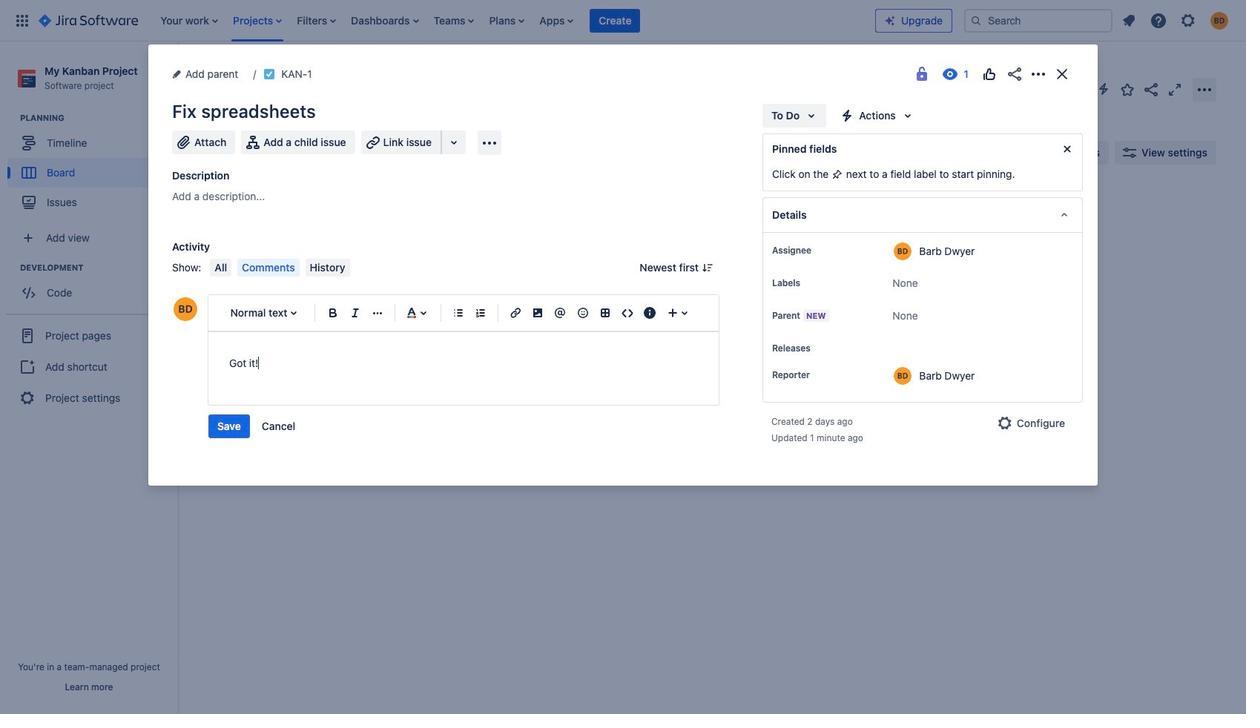 Task type: vqa. For each thing, say whether or not it's contained in the screenshot.
More information about Barb Dwyer icon
yes



Task type: locate. For each thing, give the bounding box(es) containing it.
more information about barb dwyer image
[[895, 243, 912, 261], [895, 367, 912, 385]]

jira software image
[[39, 12, 138, 29], [39, 12, 138, 29]]

Search this board text field
[[209, 140, 278, 166]]

1 vertical spatial more information about barb dwyer image
[[895, 367, 912, 385]]

None search field
[[965, 9, 1113, 32]]

code snippet image
[[619, 304, 637, 322]]

assignee pin to top. only you can see pinned fields. image
[[815, 245, 827, 257]]

banner
[[0, 0, 1247, 42]]

0 vertical spatial more information about barb dwyer image
[[895, 243, 912, 261]]

reporter pin to top. only you can see pinned fields. image
[[813, 370, 825, 381]]

search image
[[971, 14, 983, 26]]

labels pin to top. only you can see pinned fields. image
[[804, 278, 816, 289]]

bullet list ⌘⇧8 image
[[450, 304, 468, 322]]

actions image
[[1030, 65, 1048, 83]]

link web pages and more image
[[445, 134, 463, 151]]

list
[[153, 0, 876, 41], [1116, 7, 1238, 34]]

2 more information about barb dwyer image from the top
[[895, 367, 912, 385]]

menu bar
[[207, 259, 353, 277]]

1 vertical spatial heading
[[20, 262, 177, 274]]

Comment - Main content area, start typing to enter text. text field
[[229, 355, 698, 373]]

group
[[7, 112, 177, 222], [7, 262, 177, 313], [6, 314, 172, 419], [209, 415, 304, 439]]

mention image
[[552, 304, 570, 322]]

dialog
[[148, 45, 1098, 486]]

italic ⌘i image
[[347, 304, 364, 322]]

more information about barb dwyer image for reporter pin to top. only you can see pinned fields. icon
[[895, 367, 912, 385]]

heading
[[20, 112, 177, 124], [20, 262, 177, 274]]

list item
[[156, 0, 223, 41], [229, 0, 287, 41], [293, 0, 341, 41], [347, 0, 423, 41], [429, 0, 479, 41], [485, 0, 529, 41], [535, 0, 578, 41], [590, 0, 641, 41]]

4 list item from the left
[[347, 0, 423, 41]]

1 horizontal spatial list
[[1116, 7, 1238, 34]]

table image
[[597, 304, 614, 322]]

0 vertical spatial heading
[[20, 112, 177, 124]]

1 heading from the top
[[20, 112, 177, 124]]

1 more information about barb dwyer image from the top
[[895, 243, 912, 261]]

star kan board image
[[1119, 81, 1137, 98]]

link image
[[507, 304, 525, 322]]

add image, video, or file image
[[529, 304, 547, 322]]

emoji image
[[574, 304, 592, 322]]

task image
[[220, 269, 232, 281]]



Task type: describe. For each thing, give the bounding box(es) containing it.
info panel image
[[641, 304, 659, 322]]

details element
[[763, 197, 1084, 233]]

primary element
[[9, 0, 876, 41]]

6 list item from the left
[[485, 0, 529, 41]]

5 list item from the left
[[429, 0, 479, 41]]

close image
[[1054, 65, 1072, 83]]

numbered list ⌘⇧7 image
[[472, 304, 490, 322]]

task image
[[264, 68, 276, 80]]

enter full screen image
[[1167, 81, 1185, 98]]

8 list item from the left
[[590, 0, 641, 41]]

2 list item from the left
[[229, 0, 287, 41]]

sidebar element
[[0, 42, 178, 715]]

more formatting image
[[369, 304, 387, 322]]

add people image
[[365, 144, 383, 162]]

hide message image
[[1059, 140, 1077, 158]]

2 heading from the top
[[20, 262, 177, 274]]

Search field
[[965, 9, 1113, 32]]

more information about barb dwyer image for assignee pin to top. only you can see pinned fields. icon
[[895, 243, 912, 261]]

vote options: no one has voted for this issue yet. image
[[981, 65, 999, 83]]

1 list item from the left
[[156, 0, 223, 41]]

create column image
[[839, 194, 857, 212]]

add app image
[[481, 134, 499, 152]]

copy link to issue image
[[309, 68, 321, 79]]

0 horizontal spatial list
[[153, 0, 876, 41]]

7 list item from the left
[[535, 0, 578, 41]]

bold ⌘b image
[[324, 304, 342, 322]]

3 list item from the left
[[293, 0, 341, 41]]



